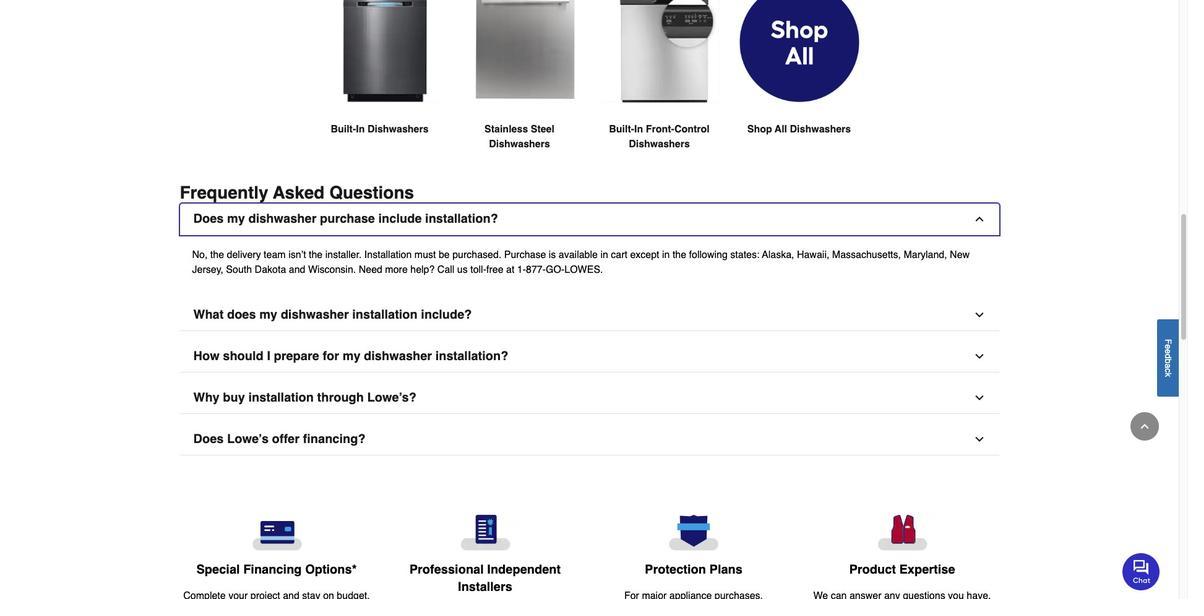 Task type: describe. For each thing, give the bounding box(es) containing it.
jersey,
[[192, 265, 223, 276]]

hawaii,
[[797, 250, 830, 261]]

lowe's?
[[367, 391, 417, 405]]

does
[[227, 308, 256, 322]]

f e e d b a c k button
[[1158, 319, 1179, 397]]

for
[[323, 349, 339, 364]]

massachusetts,
[[833, 250, 901, 261]]

k
[[1164, 373, 1174, 377]]

shop all. image
[[739, 0, 860, 103]]

d
[[1164, 354, 1174, 359]]

dishwashers for steel
[[489, 139, 550, 150]]

2 the from the left
[[309, 250, 323, 261]]

following
[[689, 250, 728, 261]]

wisconsin.
[[308, 265, 356, 276]]

stainless steel dishwashers link
[[460, 0, 580, 182]]

alaska,
[[762, 250, 795, 261]]

built- for built-in dishwashers
[[331, 124, 356, 135]]

chat invite button image
[[1123, 553, 1161, 590]]

how should i prepare for my dishwasher installation? button
[[180, 341, 999, 373]]

lowes.
[[565, 265, 603, 276]]

dakota
[[255, 265, 286, 276]]

asked
[[273, 183, 325, 203]]

help?
[[411, 265, 435, 276]]

1 e from the top
[[1164, 344, 1174, 349]]

built- for built-in front-control dishwashers
[[609, 124, 635, 135]]

a dark blue background check icon. image
[[391, 515, 580, 551]]

shop all dishwashers
[[748, 124, 851, 135]]

offer
[[272, 432, 300, 447]]

does my dishwasher purchase include installation? button
[[180, 204, 999, 236]]

steel
[[531, 124, 555, 135]]

1-
[[517, 265, 526, 276]]

what does my dishwasher installation include?
[[193, 308, 472, 322]]

a lowe's red vest icon. image
[[808, 515, 997, 551]]

chevron down image for why buy installation through lowe's?
[[973, 392, 986, 405]]

installation inside button
[[248, 391, 314, 405]]

plans
[[710, 562, 743, 577]]

product expertise
[[850, 562, 956, 577]]

dishwashers inside built-in front-control dishwashers
[[629, 139, 690, 150]]

should
[[223, 349, 264, 364]]

front-
[[646, 124, 675, 135]]

installation inside button
[[352, 308, 418, 322]]

need
[[359, 265, 383, 276]]

include
[[379, 212, 422, 226]]

scroll to top element
[[1131, 412, 1160, 441]]

installer.
[[325, 250, 362, 261]]

through
[[317, 391, 364, 405]]

a stainless steel dishwasher with a bar-style handle for opening and closing. image
[[460, 0, 580, 103]]

0 horizontal spatial my
[[227, 212, 245, 226]]

options*
[[305, 563, 357, 577]]

buy
[[223, 391, 245, 405]]

installation
[[365, 250, 412, 261]]

c
[[1164, 368, 1174, 373]]

built-in front-control dishwashers
[[609, 124, 710, 150]]

shop all dishwashers link
[[739, 0, 860, 167]]

does for does lowe's offer financing?
[[193, 432, 224, 447]]

1 in from the left
[[601, 250, 608, 261]]

f e e d b a c k
[[1164, 339, 1174, 377]]

delivery
[[227, 250, 261, 261]]

1 the from the left
[[210, 250, 224, 261]]

a
[[1164, 363, 1174, 368]]

in for front-
[[635, 124, 643, 135]]

dishwasher inside button
[[281, 308, 349, 322]]

b
[[1164, 359, 1174, 363]]

isn't
[[289, 250, 306, 261]]

why buy installation through lowe's?
[[193, 391, 417, 405]]

dishwashers for in
[[368, 124, 429, 135]]

expertise
[[900, 562, 956, 577]]

available
[[559, 250, 598, 261]]

does lowe's offer financing? button
[[180, 424, 999, 456]]

new
[[950, 250, 970, 261]]

financing
[[243, 563, 302, 577]]

chevron up image
[[973, 213, 986, 226]]

include?
[[421, 308, 472, 322]]

special financing options*
[[197, 563, 357, 577]]

my inside button
[[259, 308, 277, 322]]

stainless
[[485, 124, 528, 135]]

how
[[193, 349, 220, 364]]

protection plans
[[645, 562, 743, 577]]

a dark blue credit card icon. image
[[182, 515, 371, 551]]

must
[[415, 250, 436, 261]]

purchase
[[504, 250, 546, 261]]

professional independent installers
[[410, 562, 561, 594]]



Task type: vqa. For each thing, say whether or not it's contained in the screenshot.
the right In
yes



Task type: locate. For each thing, give the bounding box(es) containing it.
states:
[[731, 250, 760, 261]]

why buy installation through lowe's? button
[[180, 383, 999, 414]]

installation?
[[425, 212, 498, 226], [436, 349, 509, 364]]

why
[[193, 391, 220, 405]]

dishwasher
[[249, 212, 317, 226], [281, 308, 349, 322], [364, 349, 432, 364]]

chevron down image inside "does lowe's offer financing?" button
[[973, 434, 986, 446]]

does lowe's offer financing?
[[193, 432, 366, 447]]

1 horizontal spatial in
[[662, 250, 670, 261]]

protection
[[645, 562, 706, 577]]

chevron down image inside why buy installation through lowe's? button
[[973, 392, 986, 405]]

0 vertical spatial my
[[227, 212, 245, 226]]

in inside built-in front-control dishwashers
[[635, 124, 643, 135]]

dishwasher up lowe's?
[[364, 349, 432, 364]]

0 horizontal spatial the
[[210, 250, 224, 261]]

professional
[[410, 562, 484, 577]]

2 vertical spatial my
[[343, 349, 361, 364]]

the left following at the top of page
[[673, 250, 687, 261]]

chevron down image
[[973, 351, 986, 363], [973, 434, 986, 446]]

in
[[601, 250, 608, 261], [662, 250, 670, 261]]

e up b
[[1164, 349, 1174, 354]]

all
[[775, 124, 787, 135]]

purchase
[[320, 212, 375, 226]]

built- inside built-in dishwashers link
[[331, 124, 356, 135]]

0 vertical spatial dishwasher
[[249, 212, 317, 226]]

1 chevron down image from the top
[[973, 309, 986, 322]]

chevron down image for how should i prepare for my dishwasher installation?
[[973, 351, 986, 363]]

installers
[[458, 580, 513, 594]]

1 vertical spatial chevron down image
[[973, 392, 986, 405]]

go-
[[546, 265, 565, 276]]

1 vertical spatial chevron down image
[[973, 434, 986, 446]]

built-in dishwashers
[[331, 124, 429, 135]]

chevron down image inside how should i prepare for my dishwasher installation? button
[[973, 351, 986, 363]]

how should i prepare for my dishwasher installation?
[[193, 349, 509, 364]]

does for does my dishwasher purchase include installation?
[[193, 212, 224, 226]]

chevron down image for what does my dishwasher installation include?
[[973, 309, 986, 322]]

purchased.
[[453, 250, 502, 261]]

team
[[264, 250, 286, 261]]

my right for
[[343, 349, 361, 364]]

is
[[549, 250, 556, 261]]

except
[[630, 250, 660, 261]]

south
[[226, 265, 252, 276]]

the
[[210, 250, 224, 261], [309, 250, 323, 261], [673, 250, 687, 261]]

2 chevron down image from the top
[[973, 434, 986, 446]]

chevron down image for does lowe's offer financing?
[[973, 434, 986, 446]]

dishwasher up for
[[281, 308, 349, 322]]

2 does from the top
[[193, 432, 224, 447]]

what does my dishwasher installation include? button
[[180, 300, 999, 331]]

1 built- from the left
[[331, 124, 356, 135]]

1 horizontal spatial installation
[[352, 308, 418, 322]]

installation
[[352, 308, 418, 322], [248, 391, 314, 405]]

prepare
[[274, 349, 319, 364]]

in for dishwashers
[[356, 124, 365, 135]]

the right the no,
[[210, 250, 224, 261]]

2 in from the left
[[635, 124, 643, 135]]

0 vertical spatial chevron down image
[[973, 309, 986, 322]]

installation down more
[[352, 308, 418, 322]]

1 horizontal spatial built-
[[609, 124, 635, 135]]

1 vertical spatial dishwasher
[[281, 308, 349, 322]]

0 horizontal spatial in
[[356, 124, 365, 135]]

no, the delivery team isn't the installer. installation must be purchased. purchase is available in cart except in the following states: alaska, hawaii, massachusetts, maryland, new jersey, south dakota and wisconsin. need more help? call us toll-free at 1-877-go-lowes.
[[192, 250, 970, 276]]

dishwashers inside 'link'
[[790, 124, 851, 135]]

1 vertical spatial my
[[259, 308, 277, 322]]

in right except
[[662, 250, 670, 261]]

1 vertical spatial installation
[[248, 391, 314, 405]]

1 in from the left
[[356, 124, 365, 135]]

frequently
[[180, 183, 268, 203]]

2 vertical spatial dishwasher
[[364, 349, 432, 364]]

built- inside built-in front-control dishwashers
[[609, 124, 635, 135]]

a blue badge icon. image
[[600, 515, 788, 551]]

no,
[[192, 250, 208, 261]]

1 vertical spatial does
[[193, 432, 224, 447]]

more
[[385, 265, 408, 276]]

2 e from the top
[[1164, 349, 1174, 354]]

chevron down image
[[973, 309, 986, 322], [973, 392, 986, 405]]

at
[[506, 265, 515, 276]]

does
[[193, 212, 224, 226], [193, 432, 224, 447]]

1 does from the top
[[193, 212, 224, 226]]

dishwasher down frequently asked questions
[[249, 212, 317, 226]]

us
[[457, 265, 468, 276]]

2 horizontal spatial the
[[673, 250, 687, 261]]

e up 'd'
[[1164, 344, 1174, 349]]

special
[[197, 563, 240, 577]]

1 vertical spatial installation?
[[436, 349, 509, 364]]

dishwashers inside stainless steel dishwashers
[[489, 139, 550, 150]]

questions
[[329, 183, 414, 203]]

the right isn't
[[309, 250, 323, 261]]

0 horizontal spatial built-
[[331, 124, 356, 135]]

my right does
[[259, 308, 277, 322]]

1 chevron down image from the top
[[973, 351, 986, 363]]

frequently asked questions
[[180, 183, 414, 203]]

2 chevron down image from the top
[[973, 392, 986, 405]]

0 horizontal spatial installation
[[248, 391, 314, 405]]

built-
[[331, 124, 356, 135], [609, 124, 635, 135]]

1 horizontal spatial in
[[635, 124, 643, 135]]

call
[[438, 265, 455, 276]]

0 vertical spatial installation
[[352, 308, 418, 322]]

control
[[675, 124, 710, 135]]

what
[[193, 308, 224, 322]]

2 in from the left
[[662, 250, 670, 261]]

0 vertical spatial does
[[193, 212, 224, 226]]

does down frequently
[[193, 212, 224, 226]]

and
[[289, 265, 305, 276]]

877-
[[526, 265, 546, 276]]

cart
[[611, 250, 628, 261]]

lowe's
[[227, 432, 269, 447]]

shop
[[748, 124, 772, 135]]

built-in dishwashers link
[[320, 0, 440, 167]]

my
[[227, 212, 245, 226], [259, 308, 277, 322], [343, 349, 361, 364]]

chevron up image
[[1139, 420, 1151, 433]]

installation? down include? at bottom left
[[436, 349, 509, 364]]

stainless steel dishwashers
[[485, 124, 555, 150]]

product
[[850, 562, 896, 577]]

maryland,
[[904, 250, 948, 261]]

in
[[356, 124, 365, 135], [635, 124, 643, 135]]

dishwashers for all
[[790, 124, 851, 135]]

my down frequently
[[227, 212, 245, 226]]

a dark gray built-in dishwasher. image
[[320, 0, 440, 103]]

toll-
[[471, 265, 487, 276]]

2 built- from the left
[[609, 124, 635, 135]]

0 horizontal spatial in
[[601, 250, 608, 261]]

2 horizontal spatial my
[[343, 349, 361, 364]]

3 the from the left
[[673, 250, 687, 261]]

installation? up the purchased.
[[425, 212, 498, 226]]

installation up the does lowe's offer financing?
[[248, 391, 314, 405]]

built-in front-control dishwashers link
[[600, 0, 720, 182]]

in left cart at top right
[[601, 250, 608, 261]]

0 vertical spatial installation?
[[425, 212, 498, 226]]

i
[[267, 349, 270, 364]]

a stainless steel built-in front-control dishwasher. image
[[600, 0, 720, 103]]

f
[[1164, 339, 1174, 344]]

does my dishwasher purchase include installation?
[[193, 212, 498, 226]]

1 horizontal spatial my
[[259, 308, 277, 322]]

financing?
[[303, 432, 366, 447]]

free
[[487, 265, 504, 276]]

chevron down image inside what does my dishwasher installation include? button
[[973, 309, 986, 322]]

does left lowe's
[[193, 432, 224, 447]]

1 horizontal spatial the
[[309, 250, 323, 261]]

independent
[[487, 562, 561, 577]]

be
[[439, 250, 450, 261]]

0 vertical spatial chevron down image
[[973, 351, 986, 363]]



